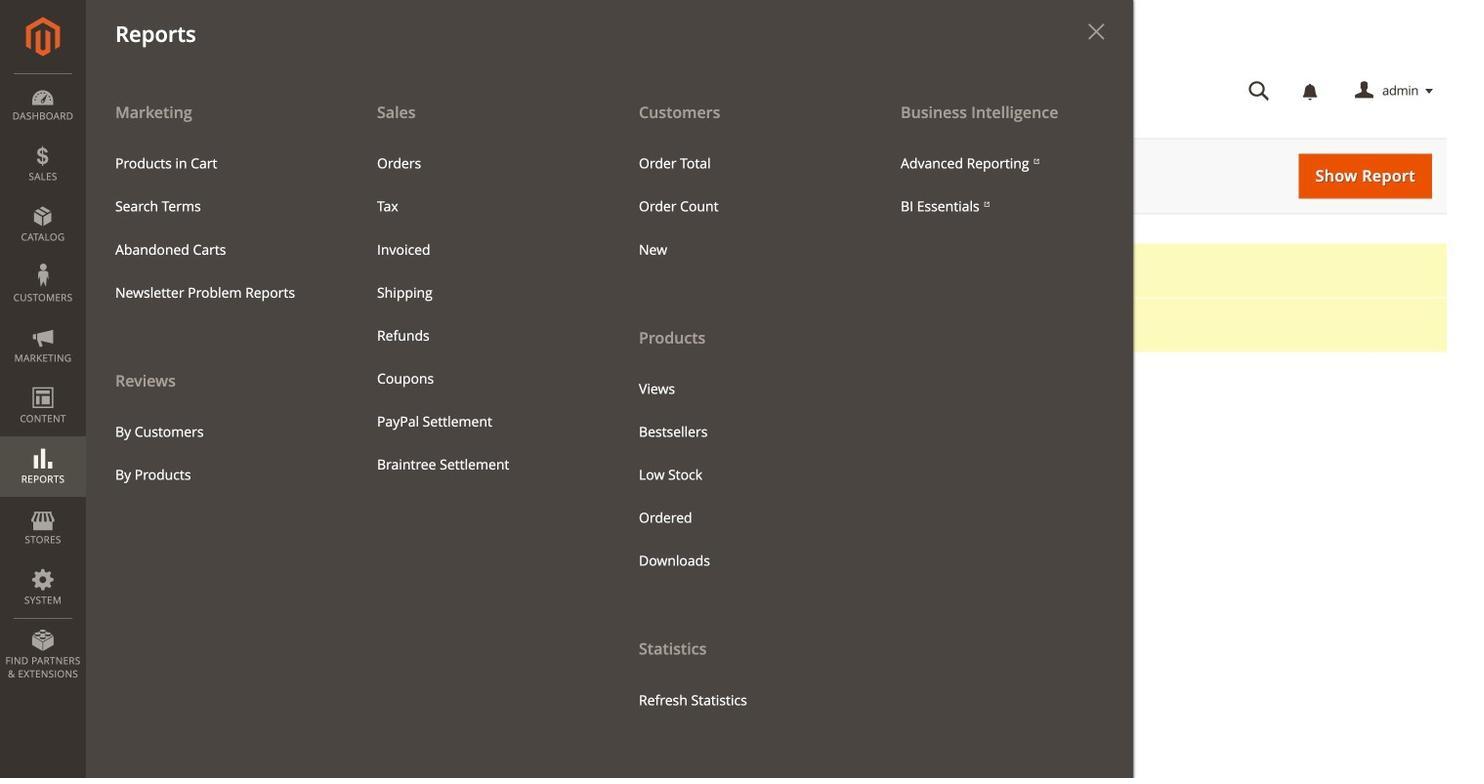 Task type: locate. For each thing, give the bounding box(es) containing it.
menu bar
[[0, 0, 1134, 779]]

None text field
[[456, 610, 602, 642]]

menu
[[86, 90, 1134, 779], [86, 90, 348, 497], [610, 90, 872, 723], [101, 142, 333, 315], [363, 142, 595, 487], [624, 142, 857, 271], [886, 142, 1119, 228], [624, 368, 857, 583], [101, 411, 333, 497]]

None text field
[[456, 548, 602, 581]]



Task type: describe. For each thing, give the bounding box(es) containing it.
magento admin panel image
[[26, 17, 60, 57]]



